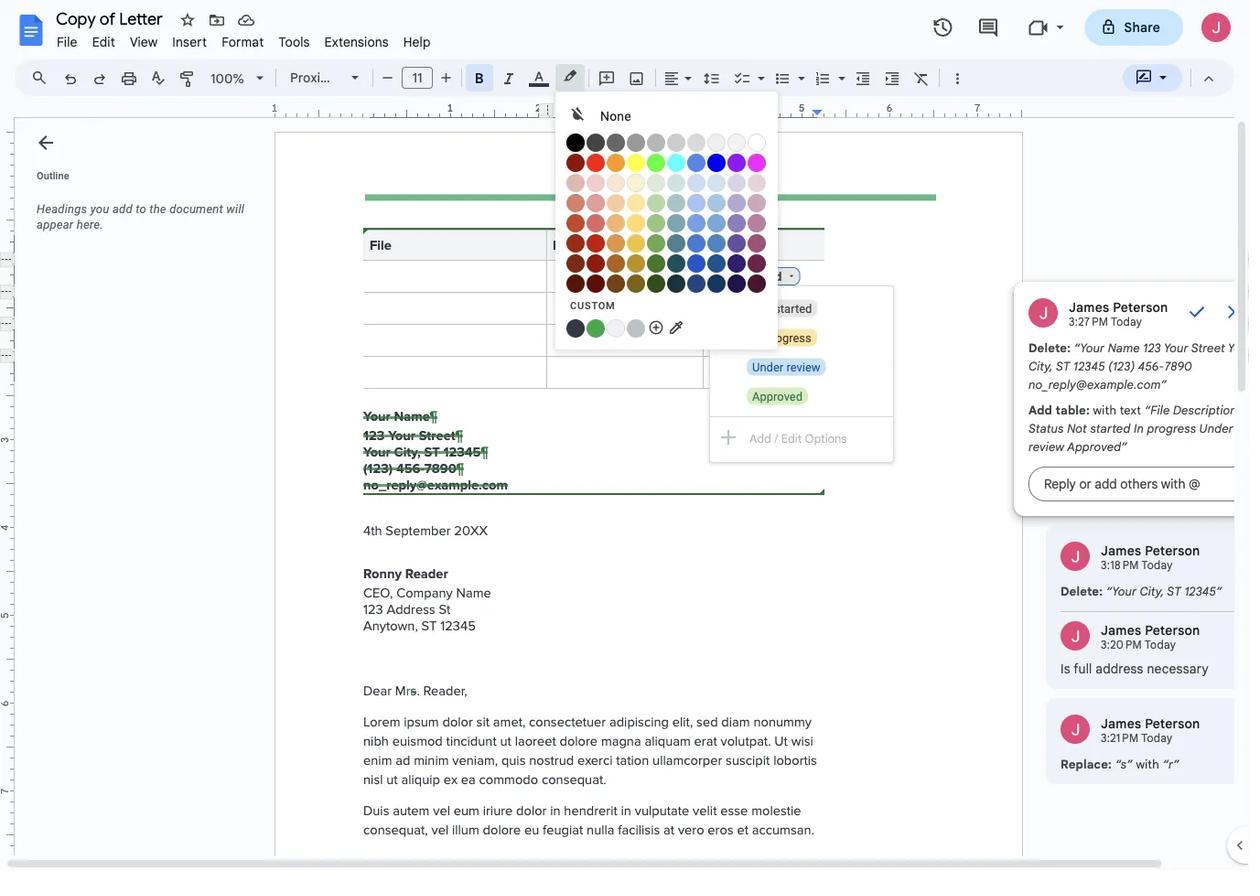 Task type: locate. For each thing, give the bounding box(es) containing it.
extensions
[[324, 34, 389, 50]]

menu bar banner
[[0, 0, 1249, 871]]

today inside james peterson 3:21 pm today
[[1141, 732, 1173, 745]]

insert image image
[[626, 65, 647, 91]]

"s"
[[1115, 757, 1133, 771]]

progress
[[765, 331, 811, 345], [1147, 421, 1196, 436]]

under review button
[[710, 352, 893, 382]]

font list. proxima nova selected. option
[[290, 65, 373, 91]]

0 vertical spatial city,
[[1029, 359, 1053, 373]]

james up the 'name'
[[1069, 299, 1109, 315]]

light cyan 1 cell
[[667, 213, 686, 232]]

peterson up "r"
[[1145, 716, 1200, 732]]

dark gray 3 cell
[[607, 133, 626, 152]]

light gray 2 image
[[707, 134, 726, 152]]

container image
[[717, 327, 739, 349]]

add inside "list"
[[1029, 403, 1052, 417]]

replace: "s" with "r"
[[1061, 757, 1179, 771]]

light orange 3 cell
[[607, 173, 626, 192]]

add
[[1029, 403, 1052, 417], [749, 431, 771, 446]]

delete: up james peterson icon
[[1061, 584, 1103, 598]]

add inside button
[[749, 431, 771, 446]]

light cyan 2 cell
[[667, 193, 686, 212]]

light purple 3 image
[[727, 174, 746, 192]]

under up the approved
[[752, 360, 783, 374]]

your
[[1164, 340, 1188, 355], [1228, 340, 1249, 355]]

menu bar
[[49, 24, 438, 54]]

light green 3 image
[[647, 174, 665, 192]]

today inside james peterson 3:20 pm today
[[1145, 638, 1176, 652]]

peterson up 123
[[1113, 299, 1168, 315]]

james peterson image up replace:
[[1061, 715, 1090, 744]]

light magenta 3 cell
[[748, 173, 767, 192]]

address
[[1096, 661, 1143, 677]]

city, down james peterson 3:18 pm today
[[1140, 584, 1164, 598]]

dark red berry 2 image
[[566, 254, 585, 273]]

"your inside "your name 123 your street your city, st 12345 (123) 456-7890 no_reply@example.com"
[[1074, 340, 1105, 355]]

list
[[1014, 282, 1249, 784]]

light magenta 2 image
[[748, 194, 766, 212]]

custom color #f1f3f4, close to light gray 3 cell
[[607, 318, 626, 338]]

2 your from the left
[[1228, 340, 1249, 355]]

light red 3 image
[[587, 174, 605, 192]]

review inside "file description status not started in progress under review approved"
[[1029, 439, 1064, 454]]

st left "12345""
[[1167, 584, 1181, 598]]

gray image
[[667, 134, 685, 152]]

in
[[752, 331, 762, 345], [1134, 421, 1144, 436]]

dark yellow 3 cell
[[627, 274, 646, 293]]

"your down 3:18 pm at the bottom of page
[[1106, 584, 1137, 598]]

with
[[1093, 403, 1116, 417], [1136, 757, 1159, 771]]

Zoom text field
[[206, 66, 250, 92]]

0 horizontal spatial st
[[1056, 359, 1070, 373]]

light red 2 cell
[[587, 193, 606, 212]]

orange image
[[607, 154, 625, 172]]

dark green 1 image
[[647, 234, 665, 253]]

james inside james peterson 3:21 pm today
[[1101, 716, 1141, 732]]

peterson inside james peterson 3:18 pm today
[[1145, 543, 1200, 559]]

edit right /
[[781, 431, 802, 446]]

dark cyan 1 cell
[[667, 233, 686, 253]]

edit
[[92, 34, 115, 50], [781, 431, 802, 446]]

james for james peterson 3:21 pm today
[[1101, 716, 1141, 732]]

document outline element
[[15, 118, 264, 856]]

3:20 pm
[[1101, 638, 1142, 652]]

progress up under review
[[765, 331, 811, 345]]

1 vertical spatial in
[[1134, 421, 1144, 436]]

today inside james peterson 3:27 pm today
[[1111, 315, 1142, 329]]

in inside button
[[752, 331, 762, 345]]

started up approved"
[[1090, 421, 1130, 436]]

3:27 pm
[[1069, 315, 1108, 329]]

in right container icon
[[752, 331, 762, 345]]

with left "r"
[[1136, 757, 1159, 771]]

james peterson image left 3:18 pm at the bottom of page
[[1061, 542, 1090, 571]]

1 vertical spatial james peterson image
[[1061, 542, 1090, 571]]

in down text
[[1134, 421, 1144, 436]]

light blue 2 cell
[[707, 193, 727, 212]]

blue image
[[707, 154, 726, 172]]

review down status
[[1029, 439, 1064, 454]]

red image
[[587, 154, 605, 172]]

menu bar containing file
[[49, 24, 438, 54]]

0 horizontal spatial review
[[786, 360, 820, 374]]

2 vertical spatial james peterson image
[[1061, 715, 1090, 744]]

dark purple 3 image
[[727, 275, 746, 293]]

light purple 3 cell
[[727, 173, 747, 192]]

help
[[403, 34, 431, 50]]

1 vertical spatial started
[[1090, 421, 1130, 436]]

not down dark magenta 3 image
[[752, 302, 771, 315]]

not
[[752, 302, 771, 315], [1067, 421, 1087, 436]]

james up replace: "s" with "r"
[[1101, 716, 1141, 732]]

0 horizontal spatial add
[[749, 431, 771, 446]]

approved"
[[1067, 439, 1127, 454]]

1 horizontal spatial st
[[1167, 584, 1181, 598]]

is full address necessary
[[1061, 661, 1209, 677]]

james up address
[[1101, 622, 1141, 638]]

custom color #00ab44, close to green 11 cell
[[587, 318, 606, 338]]

today for james peterson 3:27 pm today
[[1111, 315, 1142, 329]]

peterson up necessary
[[1145, 622, 1200, 638]]

james peterson 3:20 pm today
[[1101, 622, 1200, 652]]

1 horizontal spatial edit
[[781, 431, 802, 446]]

james inside james peterson 3:18 pm today
[[1101, 543, 1141, 559]]

today up delete: "your city, st 12345"
[[1142, 559, 1173, 572]]

dark cornflower blue 1 image
[[687, 234, 706, 253]]

with for "s"
[[1136, 757, 1159, 771]]

6 row from the top
[[566, 213, 767, 232]]

light red 3 cell
[[587, 173, 606, 192]]

delete: down 3:27 pm
[[1029, 340, 1071, 355]]

add left /
[[749, 431, 771, 446]]

to
[[136, 202, 146, 216]]

0 horizontal spatial not
[[752, 302, 771, 315]]

james peterson image
[[1029, 298, 1058, 328], [1061, 542, 1090, 571], [1061, 715, 1090, 744]]

0 vertical spatial edit
[[92, 34, 115, 50]]

1 vertical spatial edit
[[781, 431, 802, 446]]

0 vertical spatial with
[[1093, 403, 1116, 417]]

james inside james peterson 3:27 pm today
[[1069, 299, 1109, 315]]

light blue 2 image
[[707, 194, 726, 212]]

dark yellow 1 cell
[[627, 233, 646, 253]]

0 horizontal spatial with
[[1093, 403, 1116, 417]]

dark cyan 3 image
[[667, 275, 685, 293]]

dark red 2 image
[[587, 254, 605, 273]]

light cornflower blue 2 image
[[687, 194, 706, 212]]

"file
[[1144, 403, 1170, 417]]

dark blue 1 cell
[[707, 233, 727, 253]]

custom color #00ab44, close to green 11 image
[[587, 319, 605, 338]]

dark orange 2 cell
[[607, 253, 626, 273]]

red cell
[[587, 153, 606, 172]]

status
[[1029, 421, 1064, 436]]

3:21 pm
[[1101, 732, 1139, 745]]

peterson for james peterson 3:18 pm today
[[1145, 543, 1200, 559]]

0 horizontal spatial in
[[752, 331, 762, 345]]

light cornflower blue 3 cell
[[687, 173, 706, 192]]

delete: for delete:
[[1029, 340, 1071, 355]]

started
[[774, 302, 812, 315], [1090, 421, 1130, 436]]

1 vertical spatial progress
[[1147, 421, 1196, 436]]

5 row from the top
[[566, 193, 767, 212]]

light cornflower blue 1 cell
[[687, 213, 706, 232]]

peterson up "12345""
[[1145, 543, 1200, 559]]

main toolbar
[[54, 0, 972, 379]]

yellow image
[[627, 154, 645, 172]]

dark yellow 2 image
[[627, 254, 645, 273]]

light yellow 3 image
[[627, 174, 645, 192]]

light orange 1 cell
[[607, 213, 626, 232]]

not down table:
[[1067, 421, 1087, 436]]

0 vertical spatial progress
[[765, 331, 811, 345]]

9 row from the top
[[566, 274, 767, 293]]

your right street
[[1228, 340, 1249, 355]]

dark green 3 image
[[647, 275, 665, 293]]

dark red 2 cell
[[587, 253, 606, 273]]

text
[[1120, 403, 1141, 417]]

0 horizontal spatial started
[[774, 302, 812, 315]]

1 horizontal spatial with
[[1136, 757, 1159, 771]]

file menu item
[[49, 31, 85, 53]]

light red berry 1 cell
[[566, 213, 586, 232]]

custom color #353744, close to dark gray 30 image
[[566, 319, 585, 338]]

purple image
[[727, 154, 746, 172]]

review
[[786, 360, 820, 374], [1029, 439, 1064, 454]]

0 vertical spatial in
[[752, 331, 762, 345]]

1 horizontal spatial in
[[1134, 421, 1144, 436]]

"your up 12345
[[1074, 340, 1105, 355]]

light magenta 1 cell
[[748, 213, 767, 232]]

dark yellow 3 image
[[627, 275, 645, 293]]

dark gray 4 image
[[587, 134, 605, 152]]

0 vertical spatial "your
[[1074, 340, 1105, 355]]

tools menu item
[[271, 31, 317, 53]]

dark yellow 2 cell
[[627, 253, 646, 273]]

0 vertical spatial under
[[752, 360, 783, 374]]

dark green 2 image
[[647, 254, 665, 273]]

0 horizontal spatial edit
[[92, 34, 115, 50]]

st left 12345
[[1056, 359, 1070, 373]]

1 horizontal spatial your
[[1228, 340, 1249, 355]]

0 vertical spatial started
[[774, 302, 812, 315]]

peterson inside james peterson 3:27 pm today
[[1113, 299, 1168, 315]]

/
[[774, 431, 778, 446]]

"your
[[1074, 340, 1105, 355], [1106, 584, 1137, 598]]

st
[[1056, 359, 1070, 373], [1167, 584, 1181, 598]]

add up status
[[1029, 403, 1052, 417]]

with left text
[[1093, 403, 1116, 417]]

0 horizontal spatial "your
[[1074, 340, 1105, 355]]

today inside james peterson 3:18 pm today
[[1142, 559, 1173, 572]]

container image
[[717, 356, 739, 378]]

dark green 2 cell
[[647, 253, 666, 273]]

james peterson 3:27 pm today
[[1069, 299, 1168, 329]]

under down description
[[1199, 421, 1233, 436]]

dark cornflower blue 2 image
[[687, 254, 706, 273]]

edit down rename text box
[[92, 34, 115, 50]]

peterson inside james peterson 3:21 pm today
[[1145, 716, 1200, 732]]

1 vertical spatial add
[[749, 431, 771, 446]]

share button
[[1085, 9, 1183, 46]]

1 horizontal spatial progress
[[1147, 421, 1196, 436]]

1 row from the top
[[566, 0, 744, 871]]

1 vertical spatial delete:
[[1061, 584, 1103, 598]]

dark blue 3 image
[[707, 275, 726, 293]]

light magenta 3 image
[[748, 174, 766, 192]]

0 horizontal spatial progress
[[765, 331, 811, 345]]

here.
[[77, 218, 103, 232]]

black cell
[[566, 133, 586, 152]]

dark red 1 image
[[587, 234, 605, 253]]

light gray 3 cell
[[727, 133, 747, 152]]

today
[[1111, 315, 1142, 329], [1142, 559, 1173, 572], [1145, 638, 1176, 652], [1141, 732, 1173, 745]]

0 vertical spatial delete:
[[1029, 340, 1071, 355]]

approved
[[752, 389, 803, 403]]

1 horizontal spatial city,
[[1140, 584, 1164, 598]]

today up the 'name'
[[1111, 315, 1142, 329]]

light red 2 image
[[587, 194, 605, 212]]

1 vertical spatial under
[[1199, 421, 1233, 436]]

cornflower blue image
[[687, 154, 706, 172]]

0 horizontal spatial city,
[[1029, 359, 1053, 373]]

456-
[[1138, 359, 1164, 373]]

1 horizontal spatial not
[[1067, 421, 1087, 436]]

1 horizontal spatial review
[[1029, 439, 1064, 454]]

1 horizontal spatial started
[[1090, 421, 1130, 436]]

format menu item
[[214, 31, 271, 53]]

today for james peterson 3:18 pm today
[[1142, 559, 1173, 572]]

city,
[[1029, 359, 1053, 373], [1140, 584, 1164, 598]]

0 horizontal spatial under
[[752, 360, 783, 374]]

started up the in progress button
[[774, 302, 812, 315]]

your up 7890
[[1164, 340, 1188, 355]]

dark orange 1 cell
[[607, 233, 626, 253]]

light cyan 1 image
[[667, 214, 685, 232]]

edit inside button
[[781, 431, 802, 446]]

1 vertical spatial st
[[1167, 584, 1181, 598]]

(123)
[[1108, 359, 1135, 373]]

review down the in progress button
[[786, 360, 820, 374]]

custom color #bdc1c6, close to light gray 10 image
[[627, 319, 645, 338]]

james inside james peterson 3:20 pm today
[[1101, 622, 1141, 638]]

1 horizontal spatial add
[[1029, 403, 1052, 417]]

approved button
[[710, 382, 893, 411]]

james
[[1069, 299, 1109, 315], [1101, 543, 1141, 559], [1101, 622, 1141, 638], [1101, 716, 1141, 732]]

progress down "file
[[1147, 421, 1196, 436]]

james peterson image left 3:27 pm
[[1029, 298, 1058, 328]]

1 vertical spatial review
[[1029, 439, 1064, 454]]

light magenta 2 cell
[[748, 193, 767, 212]]

0 vertical spatial james peterson image
[[1029, 298, 1058, 328]]

custom color #353744, close to dark gray 30 cell
[[566, 318, 586, 338]]

1 vertical spatial with
[[1136, 757, 1159, 771]]

row
[[566, 0, 744, 871], [566, 133, 767, 152], [566, 153, 767, 172], [566, 173, 767, 192], [566, 193, 767, 212], [566, 213, 767, 232], [566, 233, 767, 253], [566, 253, 767, 273], [566, 274, 767, 293]]

dark green 1 cell
[[647, 233, 666, 253]]

light cornflower blue 1 image
[[687, 214, 706, 232]]

dark cornflower blue 2 cell
[[687, 253, 706, 273]]

3 row from the top
[[566, 153, 767, 172]]

proxima
[[290, 70, 339, 86]]

0 horizontal spatial your
[[1164, 340, 1188, 355]]

started inside "file description status not started in progress under review approved"
[[1090, 421, 1130, 436]]

red berry cell
[[566, 153, 586, 172]]

options
[[805, 431, 847, 446]]

document
[[169, 202, 223, 216]]

replace:
[[1061, 757, 1112, 771]]

light yellow 1 cell
[[627, 213, 646, 232]]

you
[[90, 202, 109, 216]]

under
[[752, 360, 783, 374], [1199, 421, 1233, 436]]

0 vertical spatial not
[[752, 302, 771, 315]]

0 vertical spatial review
[[786, 360, 820, 374]]

1 horizontal spatial under
[[1199, 421, 1233, 436]]

james peterson image
[[1061, 621, 1090, 651]]

0 vertical spatial add
[[1029, 403, 1052, 417]]

light magenta 1 image
[[748, 214, 766, 232]]

1 your from the left
[[1164, 340, 1188, 355]]

Font size text field
[[403, 67, 432, 89]]

light cyan 3 cell
[[667, 173, 686, 192]]

light green 3 cell
[[647, 173, 666, 192]]

today up necessary
[[1145, 638, 1176, 652]]

headings
[[37, 202, 87, 216]]

dark red berry 3 image
[[566, 275, 585, 293]]

list containing james peterson
[[1014, 282, 1249, 784]]

in inside "file description status not started in progress under review approved"
[[1134, 421, 1144, 436]]

peterson
[[1113, 299, 1168, 315], [1145, 543, 1200, 559], [1145, 622, 1200, 638], [1145, 716, 1200, 732]]

application
[[0, 0, 1249, 871]]

dark cornflower blue 3 image
[[687, 275, 706, 293]]

dark green 3 cell
[[647, 274, 666, 293]]

peterson for james peterson 3:21 pm today
[[1145, 716, 1200, 732]]

light gray 1 cell
[[687, 133, 706, 152]]

8 row from the top
[[566, 253, 767, 273]]

light cyan 2 image
[[667, 194, 685, 212]]

orange cell
[[607, 153, 626, 172]]

white image
[[748, 134, 766, 152]]

dark orange 1 image
[[607, 234, 625, 253]]

1
[[271, 102, 278, 114]]

today up "r"
[[1141, 732, 1173, 745]]

city, left 12345
[[1029, 359, 1053, 373]]

delete:
[[1029, 340, 1071, 355], [1061, 584, 1103, 598]]

Star checkbox
[[175, 7, 200, 33]]

light orange 2 cell
[[607, 193, 626, 212]]

james up delete: "your city, st 12345"
[[1101, 543, 1141, 559]]

dark purple 2 image
[[727, 254, 746, 273]]

light cornflower blue 2 cell
[[687, 193, 706, 212]]

1 vertical spatial "your
[[1106, 584, 1137, 598]]

0 vertical spatial st
[[1056, 359, 1070, 373]]

peterson inside james peterson 3:20 pm today
[[1145, 622, 1200, 638]]

1 vertical spatial not
[[1067, 421, 1087, 436]]



Task type: describe. For each thing, give the bounding box(es) containing it.
light gray 2 cell
[[707, 133, 727, 152]]

custom color #bdc1c6, close to light gray 10 cell
[[627, 318, 646, 338]]

light blue 1 cell
[[707, 213, 727, 232]]

blue cell
[[707, 153, 727, 172]]

name
[[1108, 340, 1140, 355]]

light red 1 image
[[587, 214, 605, 232]]

dark magenta 2 cell
[[748, 253, 767, 273]]

today for james peterson 3:21 pm today
[[1141, 732, 1173, 745]]

format
[[222, 34, 264, 50]]

dark cornflower blue 3 cell
[[687, 274, 706, 293]]

"r"
[[1163, 757, 1179, 771]]

light yellow 2 cell
[[627, 193, 646, 212]]

light blue 3 cell
[[707, 173, 727, 192]]

dark magenta 2 image
[[748, 254, 766, 273]]

dark cyan 3 cell
[[667, 274, 686, 293]]

mode and view toolbar
[[1122, 59, 1223, 96]]

light red berry 3 cell
[[566, 173, 586, 192]]

gray cell
[[667, 133, 686, 152]]

dark blue 2 cell
[[707, 253, 727, 273]]

dark blue 2 image
[[707, 254, 726, 273]]

light cyan 3 image
[[667, 174, 685, 192]]

dark blue 1 image
[[707, 234, 726, 253]]

james peterson image for james peterson 3:21 pm today
[[1061, 715, 1090, 744]]

not started
[[752, 302, 812, 315]]

12345"
[[1184, 584, 1222, 598]]

necessary
[[1147, 661, 1209, 677]]

purple cell
[[727, 153, 747, 172]]

"file description status not started in progress under review approved"
[[1029, 403, 1237, 454]]

Font size field
[[402, 67, 440, 90]]

add / edit options button
[[710, 423, 893, 455]]

dark purple 1 cell
[[727, 233, 747, 253]]

under inside button
[[752, 360, 783, 374]]

outline heading
[[15, 168, 264, 194]]

peterson for james peterson 3:20 pm today
[[1145, 622, 1200, 638]]

not started button
[[710, 294, 893, 323]]

none button
[[566, 102, 768, 131]]

cornflower blue cell
[[687, 153, 706, 172]]

light orange 3 image
[[607, 174, 625, 192]]

proxima nova
[[290, 70, 373, 86]]

dark red berry 3 cell
[[566, 274, 586, 293]]

help menu item
[[396, 31, 438, 53]]

add / edit options
[[749, 431, 847, 446]]

edit menu item
[[85, 31, 123, 53]]

custom button
[[566, 295, 768, 317]]

dark red 1 cell
[[587, 233, 606, 253]]

dark cyan 2 image
[[667, 254, 685, 273]]

magenta image
[[748, 154, 766, 172]]

not inside button
[[752, 302, 771, 315]]

outline
[[37, 170, 69, 181]]

in progress button
[[710, 323, 893, 352]]

light red berry 2 image
[[566, 194, 585, 212]]

james peterson image for james peterson 3:18 pm today
[[1061, 542, 1090, 571]]

light green 1 cell
[[647, 213, 666, 232]]

insert
[[172, 34, 207, 50]]

dark red 3 image
[[587, 275, 605, 293]]

dark red berry 1 cell
[[566, 233, 586, 253]]

edit inside menu item
[[92, 34, 115, 50]]

dark cyan 2 cell
[[667, 253, 686, 273]]

cyan image
[[667, 154, 685, 172]]

in progress
[[752, 331, 811, 345]]

dark orange 3 cell
[[607, 274, 626, 293]]

dark gray 2 cell
[[627, 133, 646, 152]]

2 row from the top
[[566, 133, 767, 152]]

james peterson image for james peterson 3:27 pm today
[[1029, 298, 1058, 328]]

dark red berry 2 cell
[[566, 253, 586, 273]]

james for james peterson 3:20 pm today
[[1101, 622, 1141, 638]]

light orange 2 image
[[607, 194, 625, 212]]

dark purple 1 image
[[727, 234, 746, 253]]

james peterson 3:18 pm today
[[1101, 543, 1200, 572]]

dark gray 3 image
[[607, 134, 625, 152]]

light purple 1 image
[[727, 214, 746, 232]]

red berry image
[[566, 154, 585, 172]]

light red 1 cell
[[587, 213, 606, 232]]

light gray 1 image
[[687, 134, 706, 152]]

no_reply@example.com"
[[1029, 377, 1167, 392]]

city, inside "your name 123 your street your city, st 12345 (123) 456-7890 no_reply@example.com"
[[1029, 359, 1053, 373]]

progress inside "file description status not started in progress under review approved"
[[1147, 421, 1196, 436]]

black image
[[566, 134, 585, 152]]

dark gray 1 cell
[[647, 133, 666, 152]]

light gray 3 image
[[727, 134, 746, 152]]

light yellow 1 image
[[627, 214, 645, 232]]

today for james peterson 3:20 pm today
[[1145, 638, 1176, 652]]

table:
[[1056, 403, 1090, 417]]

light yellow 2 image
[[627, 194, 645, 212]]

application containing share
[[0, 0, 1249, 871]]

james for james peterson 3:27 pm today
[[1069, 299, 1109, 315]]

view menu item
[[123, 31, 165, 53]]

the
[[149, 202, 166, 216]]

dark yellow 1 image
[[627, 234, 645, 253]]

light yellow 3 cell
[[627, 173, 646, 192]]

cyan cell
[[667, 153, 686, 172]]

add for add / edit options
[[749, 431, 771, 446]]

dark gray 1 image
[[647, 134, 665, 152]]

light green 2 cell
[[647, 193, 666, 212]]

add
[[112, 202, 132, 216]]

add table: with text
[[1029, 403, 1144, 417]]

dark cornflower blue 1 cell
[[687, 233, 706, 253]]

dark gray 2 image
[[627, 134, 645, 152]]

add for add table: with text
[[1029, 403, 1052, 417]]

dark gray 4 cell
[[587, 133, 606, 152]]

with for table:
[[1093, 403, 1116, 417]]

Reply field
[[1029, 467, 1249, 501]]

tools
[[279, 34, 310, 50]]

dark blue 3 cell
[[707, 274, 727, 293]]

james for james peterson 3:18 pm today
[[1101, 543, 1141, 559]]

st inside "your name 123 your street your city, st 12345 (123) 456-7890 no_reply@example.com"
[[1056, 359, 1070, 373]]

light purple 1 cell
[[727, 213, 747, 232]]

progress inside button
[[765, 331, 811, 345]]

12345
[[1073, 359, 1105, 373]]

insert menu item
[[165, 31, 214, 53]]

light blue 1 image
[[707, 214, 726, 232]]

dark orange 2 image
[[607, 254, 625, 273]]

under inside "file description status not started in progress under review approved"
[[1199, 421, 1233, 436]]

line & paragraph spacing image
[[701, 65, 722, 91]]

dark cyan 1 image
[[667, 234, 685, 253]]

light green 2 image
[[647, 194, 665, 212]]

full
[[1074, 661, 1092, 677]]

view
[[130, 34, 158, 50]]

file
[[57, 34, 77, 50]]

dark magenta 3 cell
[[748, 274, 767, 293]]

appear
[[37, 218, 74, 232]]

"your name 123 your street your city, st 12345 (123) 456-7890 no_reply@example.com"
[[1029, 340, 1249, 392]]

dark red berry 1 image
[[566, 234, 585, 253]]

light green 1 image
[[647, 214, 665, 232]]

7890
[[1164, 359, 1192, 373]]

dark magenta 1 cell
[[748, 233, 767, 253]]

light orange 1 image
[[607, 214, 625, 232]]

james peterson 3:21 pm today
[[1101, 716, 1200, 745]]

dark magenta 1 image
[[748, 234, 766, 253]]

Rename text field
[[49, 7, 173, 29]]

dark red 3 cell
[[587, 274, 606, 293]]

Zoom field
[[203, 65, 272, 93]]

light red berry 3 image
[[566, 174, 585, 192]]

light purple 2 cell
[[727, 193, 747, 212]]

light blue 3 image
[[707, 174, 726, 192]]

dark magenta 3 image
[[748, 275, 766, 293]]

started inside button
[[774, 302, 812, 315]]

none menu
[[555, 0, 778, 871]]

list inside application
[[1014, 282, 1249, 784]]

none
[[600, 108, 631, 124]]

text color image
[[529, 65, 549, 87]]

green cell
[[647, 153, 666, 172]]

description
[[1173, 403, 1237, 417]]

share
[[1124, 19, 1160, 35]]

dark orange 3 image
[[607, 275, 625, 293]]

custom
[[570, 300, 615, 311]]

delete: for delete: "your city, st 12345"
[[1061, 584, 1103, 598]]

delete: "your city, st 12345"
[[1061, 584, 1222, 598]]

yellow cell
[[627, 153, 646, 172]]

green image
[[647, 154, 665, 172]]

light red berry 1 image
[[566, 214, 585, 232]]

light cornflower blue 3 image
[[687, 174, 706, 192]]

7 row from the top
[[566, 233, 767, 253]]

menu bar inside menu bar banner
[[49, 24, 438, 54]]

peterson for james peterson 3:27 pm today
[[1113, 299, 1168, 315]]

street
[[1191, 340, 1225, 355]]

custom color #f1f3f4, close to light gray 3 image
[[607, 319, 625, 338]]

review inside button
[[786, 360, 820, 374]]

extensions menu item
[[317, 31, 396, 53]]

Menus field
[[23, 65, 63, 91]]

light red berry 2 cell
[[566, 193, 586, 212]]

magenta cell
[[748, 153, 767, 172]]

dark purple 2 cell
[[727, 253, 747, 273]]

light purple 2 image
[[727, 194, 746, 212]]

is
[[1061, 661, 1070, 677]]

123
[[1143, 340, 1161, 355]]

under review
[[752, 360, 820, 374]]

dark purple 3 cell
[[727, 274, 747, 293]]

3:18 pm
[[1101, 559, 1139, 572]]

not inside "file description status not started in progress under review approved"
[[1067, 421, 1087, 436]]

nova
[[342, 70, 373, 86]]

1 vertical spatial city,
[[1140, 584, 1164, 598]]

will
[[226, 202, 244, 216]]

4 row from the top
[[566, 173, 767, 192]]

1 horizontal spatial "your
[[1106, 584, 1137, 598]]

headings you add to the document will appear here.
[[37, 202, 244, 232]]



Task type: vqa. For each thing, say whether or not it's contained in the screenshot.
3rd heading from the top
no



